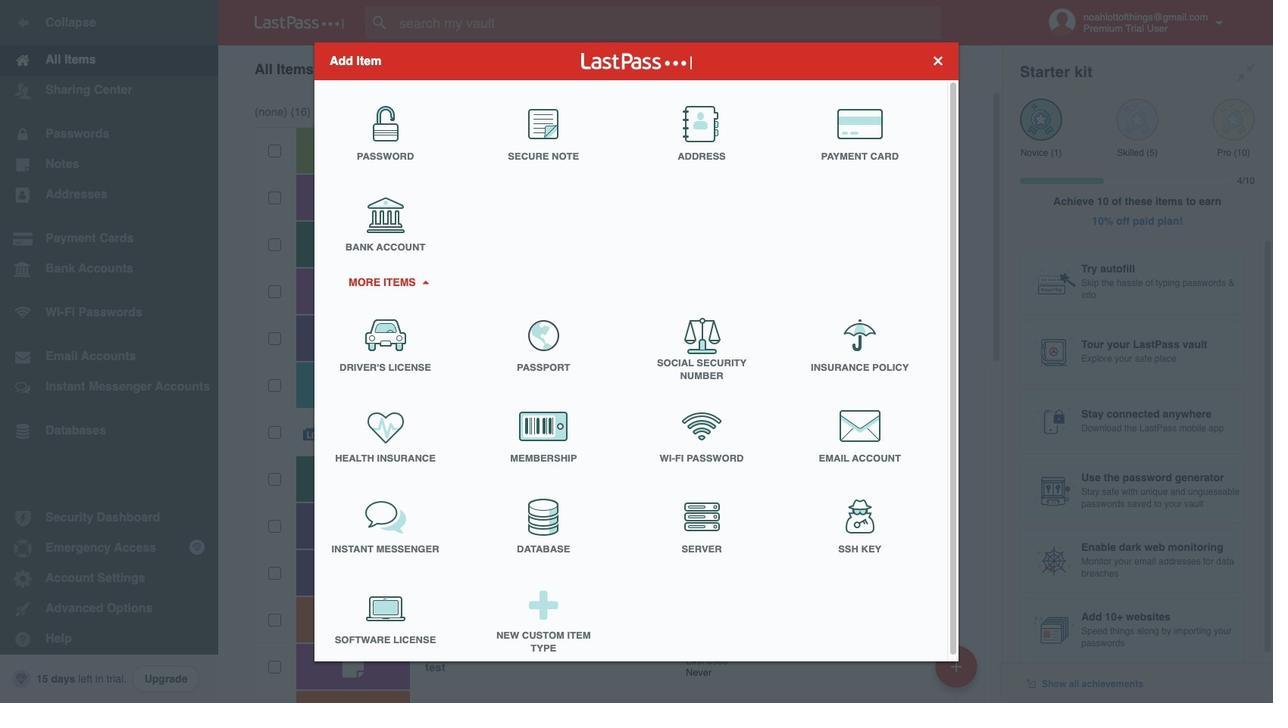 Task type: describe. For each thing, give the bounding box(es) containing it.
Search search field
[[365, 6, 971, 39]]

main navigation navigation
[[0, 0, 218, 704]]

new item image
[[951, 662, 962, 673]]

lastpass image
[[255, 16, 344, 30]]

search my vault text field
[[365, 6, 971, 39]]

caret right image
[[420, 280, 431, 284]]



Task type: vqa. For each thing, say whether or not it's contained in the screenshot.
"Clear Search" image
no



Task type: locate. For each thing, give the bounding box(es) containing it.
vault options navigation
[[218, 45, 1002, 91]]

dialog
[[314, 42, 959, 666]]

new item navigation
[[930, 642, 987, 704]]



